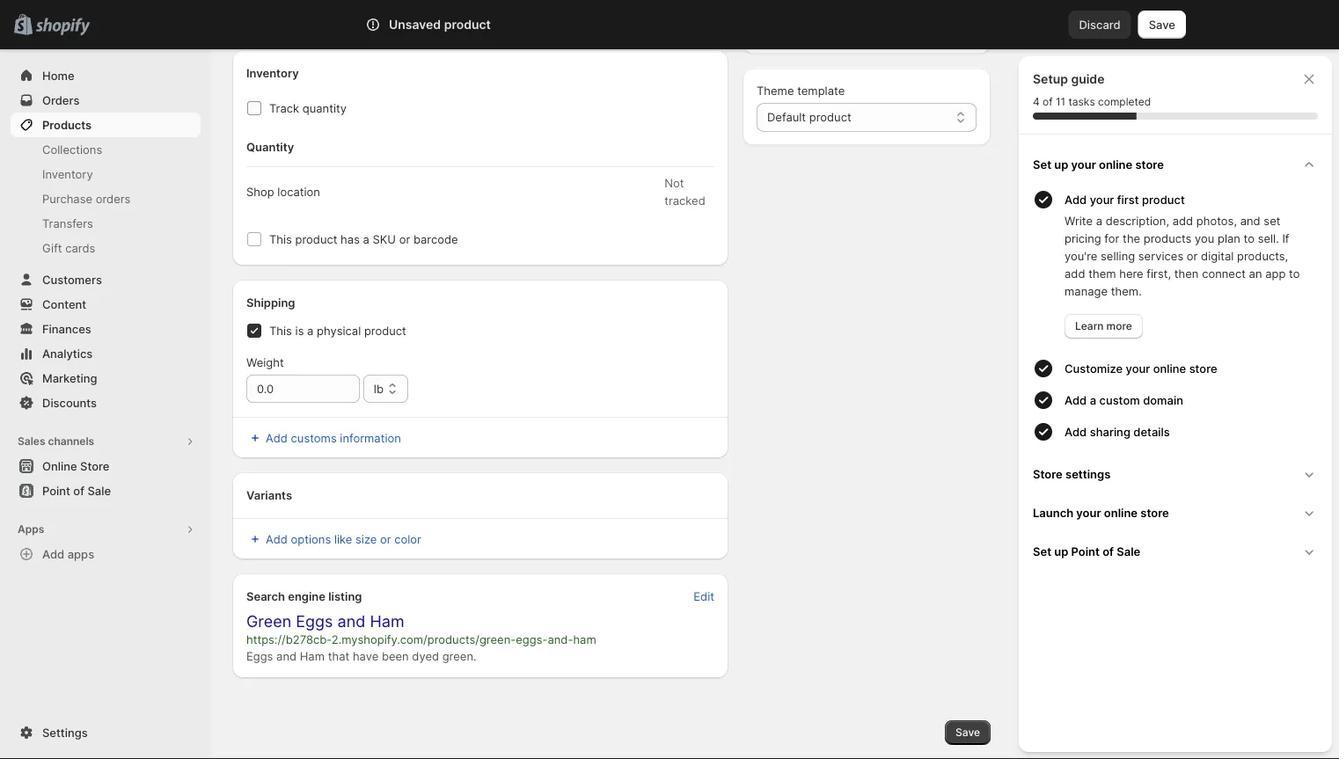 Task type: locate. For each thing, give the bounding box(es) containing it.
them
[[1089, 267, 1117, 280]]

store down the sales channels button
[[80, 460, 110, 473]]

set down "launch"
[[1034, 545, 1052, 559]]

app
[[1266, 267, 1287, 280]]

up down "launch"
[[1055, 545, 1069, 559]]

set up point of sale
[[1034, 545, 1141, 559]]

0 horizontal spatial save button
[[946, 721, 991, 746]]

add
[[1173, 214, 1194, 228], [1065, 267, 1086, 280]]

0 horizontal spatial or
[[380, 533, 391, 546]]

0 vertical spatial to
[[1244, 232, 1255, 245]]

1 vertical spatial point
[[1072, 545, 1100, 559]]

discard button
[[1069, 11, 1132, 39]]

your inside 'button'
[[1091, 193, 1115, 206]]

1 vertical spatial to
[[1290, 267, 1301, 280]]

your right "launch"
[[1077, 506, 1102, 520]]

analytics link
[[11, 342, 201, 366]]

a
[[1097, 214, 1103, 228], [363, 232, 370, 246], [307, 324, 314, 338], [1091, 394, 1097, 407]]

up inside "button"
[[1055, 158, 1069, 171]]

store for customize your online store
[[1190, 362, 1218, 375]]

this for this is a physical product
[[269, 324, 292, 338]]

set up your online store
[[1034, 158, 1165, 171]]

this is a physical product
[[269, 324, 407, 338]]

2 vertical spatial store
[[1141, 506, 1170, 520]]

gift cards link
[[11, 236, 201, 261]]

store for launch your online store
[[1141, 506, 1170, 520]]

1 horizontal spatial ham
[[370, 612, 405, 632]]

add a custom domain
[[1065, 394, 1184, 407]]

and
[[1241, 214, 1261, 228], [338, 612, 366, 632], [276, 650, 297, 663]]

products
[[1144, 232, 1192, 245]]

add inside add apps button
[[42, 548, 64, 561]]

sale down 'launch your online store'
[[1117, 545, 1141, 559]]

guide
[[1072, 72, 1105, 87]]

inventory up track
[[247, 66, 299, 80]]

location
[[278, 185, 320, 199]]

add your first product button
[[1065, 184, 1326, 212]]

point inside "link"
[[42, 484, 70, 498]]

up up write on the top
[[1055, 158, 1069, 171]]

inventory link
[[11, 162, 201, 187]]

add inside the add your first product 'button'
[[1065, 193, 1087, 206]]

0 vertical spatial save
[[1150, 18, 1176, 31]]

customize your online store button
[[1065, 353, 1326, 385]]

of for 11
[[1043, 96, 1053, 108]]

1 horizontal spatial eggs
[[296, 612, 333, 632]]

ham
[[573, 633, 597, 647]]

search inside button
[[443, 18, 481, 31]]

barcode
[[414, 232, 458, 246]]

add left sharing
[[1065, 425, 1087, 439]]

of down online store
[[73, 484, 84, 498]]

1 horizontal spatial save button
[[1139, 11, 1187, 39]]

add left the apps
[[42, 548, 64, 561]]

apps
[[18, 523, 44, 536]]

home
[[42, 69, 74, 82]]

eggs down engine
[[296, 612, 333, 632]]

not tracked
[[665, 176, 706, 207]]

0 horizontal spatial point
[[42, 484, 70, 498]]

finances link
[[11, 317, 201, 342]]

a right is
[[307, 324, 314, 338]]

edit
[[694, 590, 715, 604]]

0 horizontal spatial store
[[80, 460, 110, 473]]

add inside add options like size or color button
[[266, 533, 288, 546]]

and left set
[[1241, 214, 1261, 228]]

2 vertical spatial online
[[1105, 506, 1138, 520]]

your for launch your online store
[[1077, 506, 1102, 520]]

add left options
[[266, 533, 288, 546]]

or right sku
[[399, 232, 410, 246]]

sale inside set up point of sale button
[[1117, 545, 1141, 559]]

default
[[768, 110, 807, 124]]

0 horizontal spatial and
[[276, 650, 297, 663]]

online up domain at the bottom of the page
[[1154, 362, 1187, 375]]

product inside 'button'
[[1143, 193, 1186, 206]]

description,
[[1106, 214, 1170, 228]]

0 vertical spatial online
[[1100, 158, 1133, 171]]

1 horizontal spatial point
[[1072, 545, 1100, 559]]

0 horizontal spatial add
[[1065, 267, 1086, 280]]

0 horizontal spatial of
[[73, 484, 84, 498]]

sharing
[[1091, 425, 1131, 439]]

set for set up point of sale
[[1034, 545, 1052, 559]]

0 horizontal spatial search
[[247, 590, 285, 604]]

add apps
[[42, 548, 94, 561]]

home link
[[11, 63, 201, 88]]

of
[[1043, 96, 1053, 108], [73, 484, 84, 498], [1103, 545, 1115, 559]]

a right write on the top
[[1097, 214, 1103, 228]]

to
[[1244, 232, 1255, 245], [1290, 267, 1301, 280]]

sales channels button
[[11, 430, 201, 454]]

products
[[42, 118, 92, 132]]

0 vertical spatial this
[[269, 232, 292, 246]]

search for search engine listing
[[247, 590, 285, 604]]

1 this from the top
[[269, 232, 292, 246]]

a right 'has'
[[363, 232, 370, 246]]

this product has a sku or barcode
[[269, 232, 458, 246]]

store
[[80, 460, 110, 473], [1034, 467, 1063, 481]]

0 vertical spatial point
[[42, 484, 70, 498]]

1 vertical spatial this
[[269, 324, 292, 338]]

add left customs
[[266, 431, 288, 445]]

store inside online store link
[[80, 460, 110, 473]]

store up "launch"
[[1034, 467, 1063, 481]]

add options like size or color
[[266, 533, 422, 546]]

0 vertical spatial and
[[1241, 214, 1261, 228]]

a inside button
[[1091, 394, 1097, 407]]

add sharing details button
[[1065, 416, 1326, 448]]

1 vertical spatial and
[[338, 612, 366, 632]]

or up then
[[1187, 249, 1199, 263]]

0 vertical spatial store
[[1136, 158, 1165, 171]]

2 horizontal spatial or
[[1187, 249, 1199, 263]]

search right unsaved
[[443, 18, 481, 31]]

1 vertical spatial or
[[1187, 249, 1199, 263]]

transfers link
[[11, 211, 201, 236]]

set inside button
[[1034, 545, 1052, 559]]

search for search
[[443, 18, 481, 31]]

your for add your first product
[[1091, 193, 1115, 206]]

1 vertical spatial save button
[[946, 721, 991, 746]]

and down https://b278cb-
[[276, 650, 297, 663]]

2 vertical spatial and
[[276, 650, 297, 663]]

save
[[1150, 18, 1176, 31], [956, 727, 981, 740]]

eggs down https://b278cb-
[[247, 650, 273, 663]]

and down listing
[[338, 612, 366, 632]]

0 horizontal spatial ham
[[300, 650, 325, 663]]

2 up from the top
[[1055, 545, 1069, 559]]

1 vertical spatial ham
[[300, 650, 325, 663]]

1 horizontal spatial inventory
[[247, 66, 299, 80]]

1 horizontal spatial save
[[1150, 18, 1176, 31]]

0 horizontal spatial save
[[956, 727, 981, 740]]

point inside setup guide dialog
[[1072, 545, 1100, 559]]

1 vertical spatial sale
[[1117, 545, 1141, 559]]

online up add your first product
[[1100, 158, 1133, 171]]

1 horizontal spatial or
[[399, 232, 410, 246]]

add up write on the top
[[1065, 193, 1087, 206]]

product for unsaved product
[[444, 17, 491, 32]]

0 vertical spatial save button
[[1139, 11, 1187, 39]]

0 vertical spatial ham
[[370, 612, 405, 632]]

set
[[1265, 214, 1281, 228]]

lb
[[374, 382, 384, 396]]

you
[[1196, 232, 1215, 245]]

store up add a custom domain button
[[1190, 362, 1218, 375]]

search up green in the left bottom of the page
[[247, 590, 285, 604]]

add inside 'add customs information' button
[[266, 431, 288, 445]]

of down 'launch your online store'
[[1103, 545, 1115, 559]]

2 vertical spatial or
[[380, 533, 391, 546]]

or inside write a description, add photos, and set pricing for the products you plan to sell. if you're selling services or digital products, add them here first, then connect an app to manage them.
[[1187, 249, 1199, 263]]

0 vertical spatial set
[[1034, 158, 1052, 171]]

add inside add a custom domain button
[[1065, 394, 1087, 407]]

here
[[1120, 267, 1144, 280]]

0 horizontal spatial inventory
[[42, 167, 93, 181]]

a left custom
[[1091, 394, 1097, 407]]

add up "products"
[[1173, 214, 1194, 228]]

shop
[[247, 185, 274, 199]]

store up 'first'
[[1136, 158, 1165, 171]]

purchase orders link
[[11, 187, 201, 211]]

edit button
[[683, 585, 725, 609]]

add for add a custom domain
[[1065, 394, 1087, 407]]

color
[[395, 533, 422, 546]]

1 vertical spatial save
[[956, 727, 981, 740]]

point down 'launch your online store'
[[1072, 545, 1100, 559]]

1 vertical spatial set
[[1034, 545, 1052, 559]]

information
[[340, 431, 401, 445]]

point
[[42, 484, 70, 498], [1072, 545, 1100, 559]]

save button
[[1139, 11, 1187, 39], [946, 721, 991, 746]]

1 horizontal spatial sale
[[1117, 545, 1141, 559]]

2 this from the top
[[269, 324, 292, 338]]

manage
[[1065, 284, 1108, 298]]

set inside "button"
[[1034, 158, 1052, 171]]

quantity
[[303, 101, 347, 115]]

1 horizontal spatial to
[[1290, 267, 1301, 280]]

1 horizontal spatial store
[[1034, 467, 1063, 481]]

purchase orders
[[42, 192, 131, 206]]

add for add options like size or color
[[266, 533, 288, 546]]

learn more link
[[1065, 314, 1143, 339]]

store down store settings 'button'
[[1141, 506, 1170, 520]]

store inside "button"
[[1136, 158, 1165, 171]]

ham up been
[[370, 612, 405, 632]]

your
[[1072, 158, 1097, 171], [1091, 193, 1115, 206], [1127, 362, 1151, 375], [1077, 506, 1102, 520]]

add down you're
[[1065, 267, 1086, 280]]

size
[[356, 533, 377, 546]]

of inside "link"
[[73, 484, 84, 498]]

set for set up your online store
[[1034, 158, 1052, 171]]

search
[[443, 18, 481, 31], [247, 590, 285, 604]]

add apps button
[[11, 542, 201, 567]]

sale down "online store" button
[[88, 484, 111, 498]]

1 horizontal spatial search
[[443, 18, 481, 31]]

set down the 4
[[1034, 158, 1052, 171]]

0 horizontal spatial eggs
[[247, 650, 273, 663]]

0 vertical spatial add
[[1173, 214, 1194, 228]]

your left 'first'
[[1091, 193, 1115, 206]]

product down the template
[[810, 110, 852, 124]]

1 vertical spatial online
[[1154, 362, 1187, 375]]

1 horizontal spatial and
[[338, 612, 366, 632]]

this down shop location
[[269, 232, 292, 246]]

inventory
[[247, 66, 299, 80], [42, 167, 93, 181]]

2 horizontal spatial of
[[1103, 545, 1115, 559]]

add customs information
[[266, 431, 401, 445]]

online down settings in the bottom right of the page
[[1105, 506, 1138, 520]]

setup guide dialog
[[1019, 56, 1333, 753]]

setup guide
[[1034, 72, 1105, 87]]

2 set from the top
[[1034, 545, 1052, 559]]

setup
[[1034, 72, 1069, 87]]

product up description,
[[1143, 193, 1186, 206]]

0 vertical spatial up
[[1055, 158, 1069, 171]]

1 horizontal spatial add
[[1173, 214, 1194, 228]]

up for point
[[1055, 545, 1069, 559]]

1 vertical spatial of
[[73, 484, 84, 498]]

customize your online store
[[1065, 362, 1218, 375]]

eggs
[[296, 612, 333, 632], [247, 650, 273, 663]]

1 vertical spatial search
[[247, 590, 285, 604]]

your up add a custom domain
[[1127, 362, 1151, 375]]

0 vertical spatial search
[[443, 18, 481, 31]]

product for this product has a sku or barcode
[[295, 232, 338, 246]]

0 vertical spatial of
[[1043, 96, 1053, 108]]

add for add customs information
[[266, 431, 288, 445]]

store
[[1136, 158, 1165, 171], [1190, 362, 1218, 375], [1141, 506, 1170, 520]]

product left 'has'
[[295, 232, 338, 246]]

set up point of sale button
[[1027, 533, 1326, 571]]

0 horizontal spatial to
[[1244, 232, 1255, 245]]

collections link
[[11, 137, 201, 162]]

1 up from the top
[[1055, 158, 1069, 171]]

apps
[[68, 548, 94, 561]]

product right unsaved
[[444, 17, 491, 32]]

add inside 'add sharing details' button
[[1065, 425, 1087, 439]]

add down 'customize'
[[1065, 394, 1087, 407]]

your for customize your online store
[[1127, 362, 1151, 375]]

1 vertical spatial store
[[1190, 362, 1218, 375]]

product right physical
[[364, 324, 407, 338]]

this left is
[[269, 324, 292, 338]]

1 set from the top
[[1034, 158, 1052, 171]]

0 horizontal spatial sale
[[88, 484, 111, 498]]

1 horizontal spatial of
[[1043, 96, 1053, 108]]

ham left "that"
[[300, 650, 325, 663]]

or right size
[[380, 533, 391, 546]]

digital
[[1202, 249, 1235, 263]]

online inside "button"
[[1100, 158, 1133, 171]]

point down "online" at the left bottom
[[42, 484, 70, 498]]

your up add your first product
[[1072, 158, 1097, 171]]

to left sell.
[[1244, 232, 1255, 245]]

inventory up purchase
[[42, 167, 93, 181]]

1 vertical spatial up
[[1055, 545, 1069, 559]]

of right the 4
[[1043, 96, 1053, 108]]

2 horizontal spatial and
[[1241, 214, 1261, 228]]

up inside button
[[1055, 545, 1069, 559]]

them.
[[1112, 284, 1142, 298]]

0 vertical spatial sale
[[88, 484, 111, 498]]

search button
[[415, 11, 925, 39]]

to right app
[[1290, 267, 1301, 280]]



Task type: describe. For each thing, give the bounding box(es) containing it.
launch
[[1034, 506, 1074, 520]]

this for this product has a sku or barcode
[[269, 232, 292, 246]]

2 vertical spatial of
[[1103, 545, 1115, 559]]

apps button
[[11, 518, 201, 542]]

collections
[[42, 143, 102, 156]]

green
[[247, 612, 292, 632]]

unsaved product
[[389, 17, 491, 32]]

add sharing details
[[1065, 425, 1171, 439]]

then
[[1175, 267, 1199, 280]]

online store link
[[11, 454, 201, 479]]

theme
[[757, 84, 795, 98]]

gift
[[42, 241, 62, 255]]

add customs information button
[[236, 426, 725, 451]]

1 vertical spatial eggs
[[247, 650, 273, 663]]

learn
[[1076, 320, 1104, 333]]

settings
[[42, 726, 88, 740]]

first,
[[1147, 267, 1172, 280]]

add for add apps
[[42, 548, 64, 561]]

online store
[[42, 460, 110, 473]]

sale inside point of sale "link"
[[88, 484, 111, 498]]

learn more
[[1076, 320, 1133, 333]]

and-
[[548, 633, 573, 647]]

customers link
[[11, 268, 201, 292]]

eggs-
[[516, 633, 548, 647]]

settings
[[1066, 467, 1111, 481]]

add options like size or color button
[[236, 527, 432, 552]]

point of sale
[[42, 484, 111, 498]]

is
[[295, 324, 304, 338]]

content
[[42, 298, 86, 311]]

save for left save button
[[956, 727, 981, 740]]

discard
[[1080, 18, 1121, 31]]

details
[[1134, 425, 1171, 439]]

launch your online store button
[[1027, 494, 1326, 533]]

transfers
[[42, 217, 93, 230]]

online store button
[[0, 454, 211, 479]]

track quantity
[[269, 101, 347, 115]]

you're
[[1065, 249, 1098, 263]]

1 vertical spatial add
[[1065, 267, 1086, 280]]

sell.
[[1259, 232, 1280, 245]]

of for sale
[[73, 484, 84, 498]]

have
[[353, 650, 379, 663]]

options
[[291, 533, 331, 546]]

add a custom domain button
[[1065, 385, 1326, 416]]

purchase
[[42, 192, 92, 206]]

0 vertical spatial inventory
[[247, 66, 299, 80]]

0 vertical spatial or
[[399, 232, 410, 246]]

or inside button
[[380, 533, 391, 546]]

content link
[[11, 292, 201, 317]]

store inside store settings 'button'
[[1034, 467, 1063, 481]]

store settings
[[1034, 467, 1111, 481]]

write a description, add photos, and set pricing for the products you plan to sell. if you're selling services or digital products, add them here first, then connect an app to manage them.
[[1065, 214, 1301, 298]]

connect
[[1203, 267, 1247, 280]]

product for default product
[[810, 110, 852, 124]]

add your first product element
[[1030, 212, 1326, 339]]

online for launch your online store
[[1105, 506, 1138, 520]]

discounts
[[42, 396, 97, 410]]

template
[[798, 84, 845, 98]]

store settings button
[[1027, 455, 1326, 494]]

sales
[[18, 435, 45, 448]]

shop location
[[247, 185, 320, 199]]

write
[[1065, 214, 1093, 228]]

4
[[1034, 96, 1040, 108]]

settings link
[[11, 721, 201, 746]]

gift cards
[[42, 241, 95, 255]]

0 vertical spatial eggs
[[296, 612, 333, 632]]

selling
[[1101, 249, 1136, 263]]

Weight text field
[[247, 375, 360, 403]]

domain
[[1144, 394, 1184, 407]]

green eggs and ham https://b278cb-2.myshopify.com/products/green-eggs-and-ham eggs and ham that have been dyed green.
[[247, 612, 597, 663]]

your inside "button"
[[1072, 158, 1097, 171]]

a inside write a description, add photos, and set pricing for the products you plan to sell. if you're selling services or digital products, add them here first, then connect an app to manage them.
[[1097, 214, 1103, 228]]

channels
[[48, 435, 94, 448]]

sales channels
[[18, 435, 94, 448]]

tasks
[[1069, 96, 1096, 108]]

shipping
[[247, 296, 295, 309]]

marketing
[[42, 372, 97, 385]]

orders
[[42, 93, 80, 107]]

set up your online store button
[[1027, 145, 1326, 184]]

not
[[665, 176, 684, 190]]

add for add sharing details
[[1065, 425, 1087, 439]]

1 vertical spatial inventory
[[42, 167, 93, 181]]

physical
[[317, 324, 361, 338]]

point of sale link
[[11, 479, 201, 504]]

online for customize your online store
[[1154, 362, 1187, 375]]

engine
[[288, 590, 326, 604]]

been
[[382, 650, 409, 663]]

photos,
[[1197, 214, 1238, 228]]

2.myshopify.com/products/green-
[[332, 633, 516, 647]]

custom
[[1100, 394, 1141, 407]]

launch your online store
[[1034, 506, 1170, 520]]

more
[[1107, 320, 1133, 333]]

listing
[[329, 590, 362, 604]]

for
[[1105, 232, 1120, 245]]

search engine listing
[[247, 590, 362, 604]]

has
[[341, 232, 360, 246]]

shopify image
[[35, 18, 90, 36]]

add your first product
[[1065, 193, 1186, 206]]

and inside write a description, add photos, and set pricing for the products you plan to sell. if you're selling services or digital products, add them here first, then connect an app to manage them.
[[1241, 214, 1261, 228]]

point of sale button
[[0, 479, 211, 504]]

add for add your first product
[[1065, 193, 1087, 206]]

customs
[[291, 431, 337, 445]]

4 of 11 tasks completed
[[1034, 96, 1152, 108]]

up for your
[[1055, 158, 1069, 171]]

unsaved
[[389, 17, 441, 32]]

save for right save button
[[1150, 18, 1176, 31]]



Task type: vqa. For each thing, say whether or not it's contained in the screenshot.
'Search countries' Text Field
no



